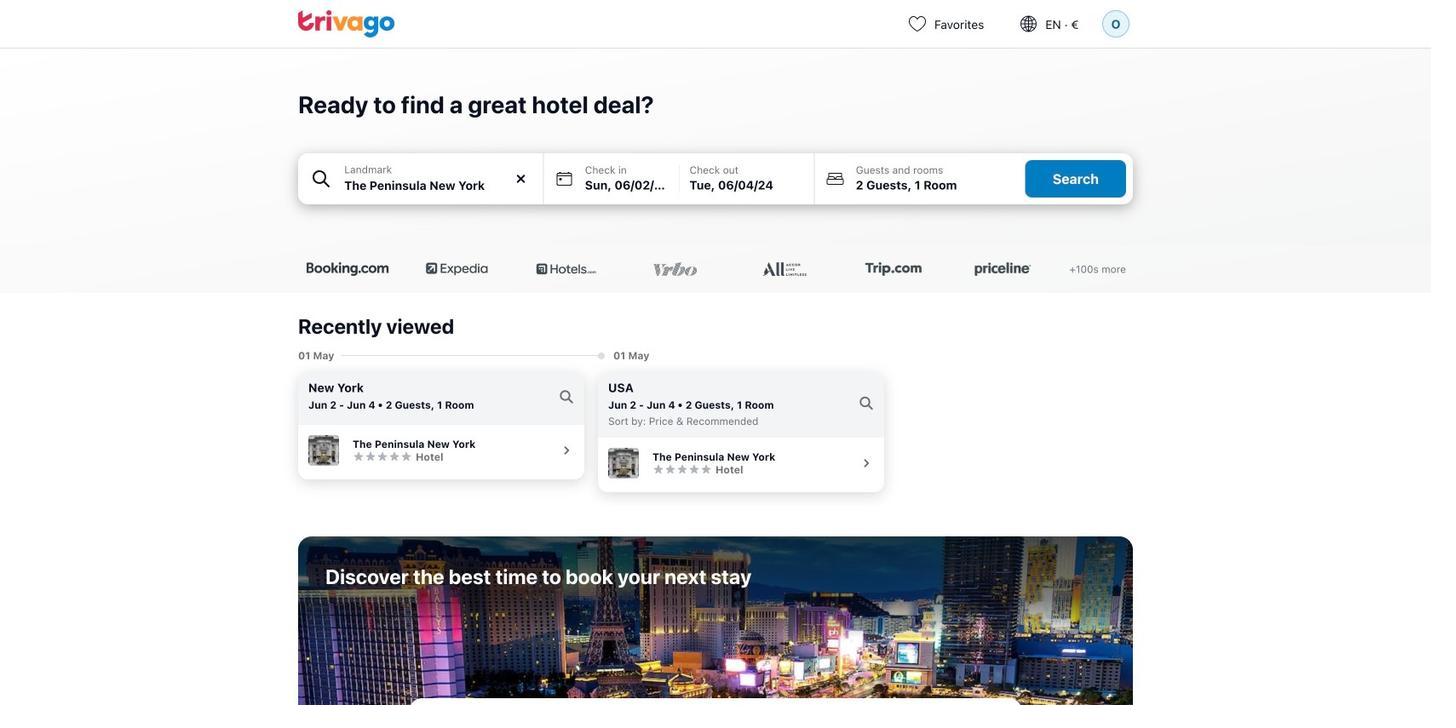 Task type: locate. For each thing, give the bounding box(es) containing it.
accor image
[[742, 263, 827, 276]]

trivago logo image
[[298, 10, 395, 38]]

hotels.com image
[[524, 263, 609, 276]]

clear image
[[514, 171, 529, 187]]

expedia image
[[414, 263, 500, 276]]

booking.com image
[[305, 263, 390, 276]]

priceline image
[[961, 263, 1046, 276]]

None field
[[298, 153, 544, 205]]



Task type: describe. For each thing, give the bounding box(es) containing it.
trip.com image
[[851, 263, 937, 276]]

Where to? search field
[[345, 177, 533, 195]]

vrbo image
[[633, 263, 718, 276]]



Task type: vqa. For each thing, say whether or not it's contained in the screenshot.
Where to? search field at left top
yes



